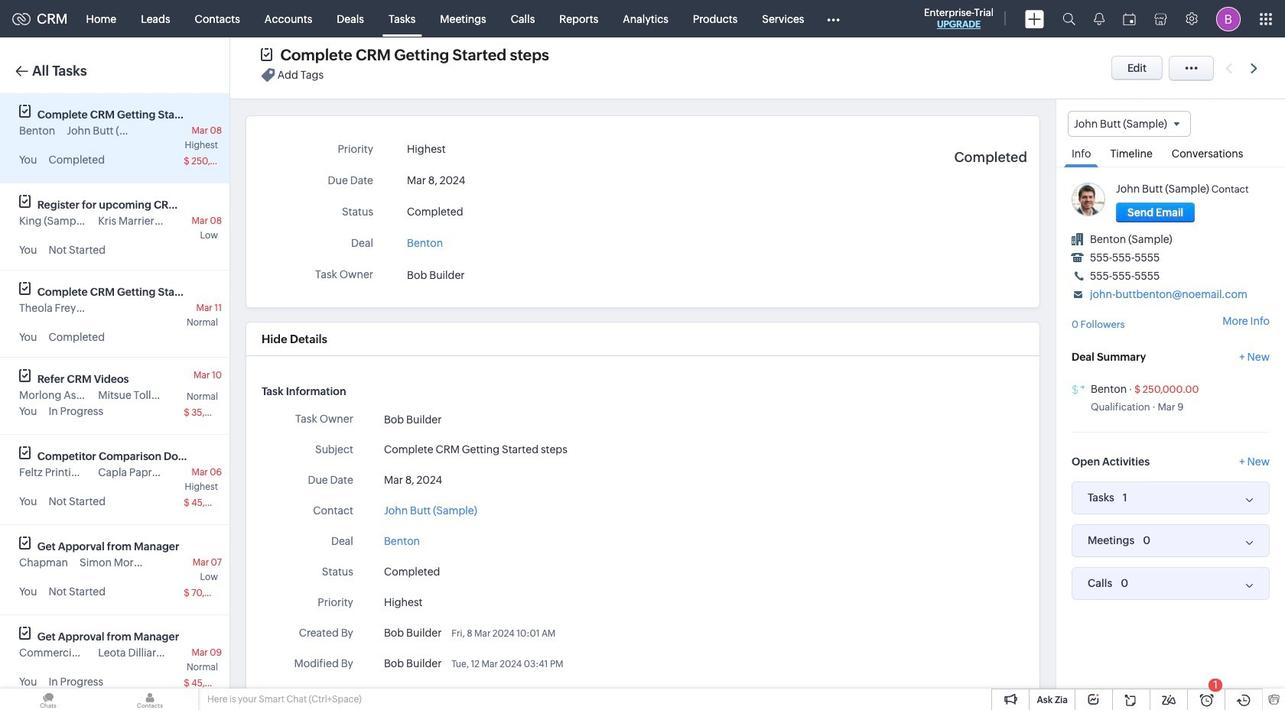Task type: vqa. For each thing, say whether or not it's contained in the screenshot.
'Calendar' icon
yes



Task type: locate. For each thing, give the bounding box(es) containing it.
create menu element
[[1016, 0, 1054, 37]]

next record image
[[1251, 63, 1261, 73]]

profile element
[[1207, 0, 1250, 37]]

previous record image
[[1226, 63, 1233, 73]]

profile image
[[1216, 7, 1241, 31]]

search image
[[1063, 12, 1076, 25]]

logo image
[[12, 13, 31, 25]]

None field
[[1068, 111, 1191, 137]]

None button
[[1116, 203, 1195, 223]]

chats image
[[0, 689, 96, 711]]

calendar image
[[1123, 13, 1136, 25]]



Task type: describe. For each thing, give the bounding box(es) containing it.
signals image
[[1094, 12, 1105, 25]]

search element
[[1054, 0, 1085, 37]]

create menu image
[[1025, 10, 1044, 28]]

Other Modules field
[[817, 7, 850, 31]]

signals element
[[1085, 0, 1114, 37]]

contacts image
[[102, 689, 198, 711]]



